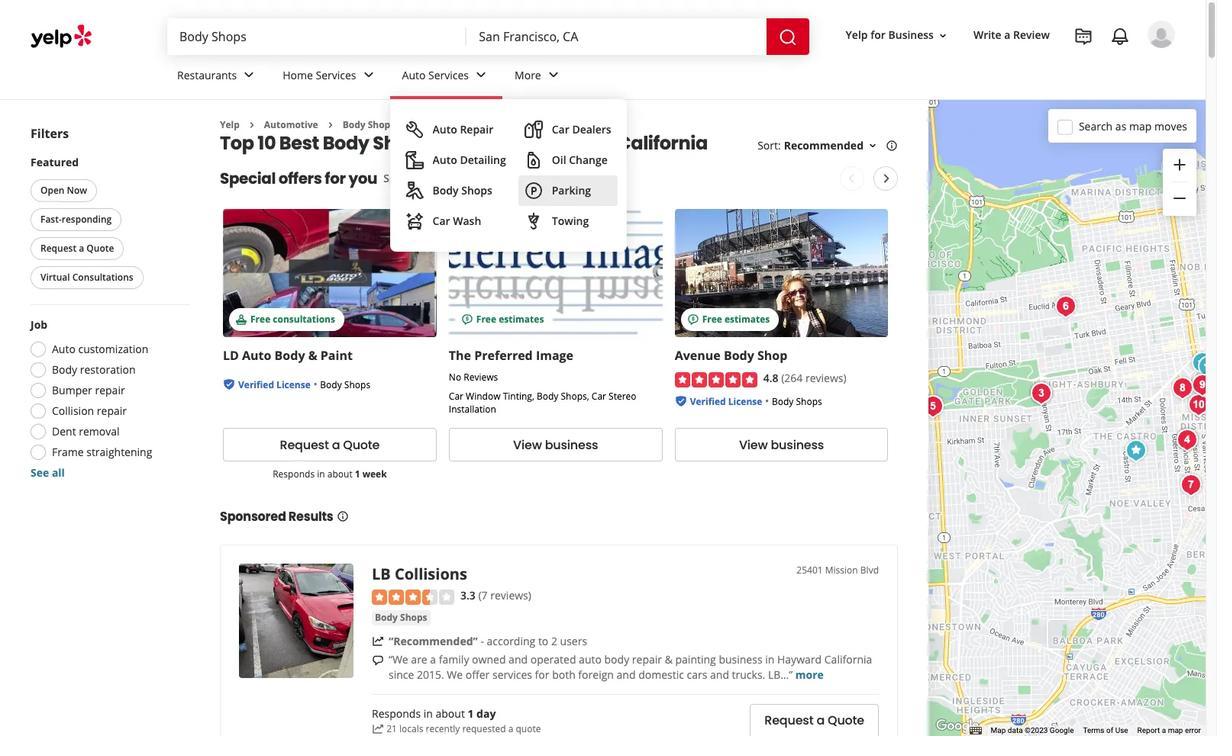 Task type: locate. For each thing, give the bounding box(es) containing it.
1 horizontal spatial 16 free estimates v2 image
[[687, 314, 699, 326]]

to
[[538, 634, 548, 649]]

0 vertical spatial about
[[327, 468, 353, 481]]

business categories element
[[165, 55, 1175, 252]]

google image
[[932, 717, 983, 737]]

job
[[31, 318, 47, 332]]

1 vertical spatial 1
[[468, 707, 474, 722]]

projects image
[[1074, 27, 1093, 46]]

for inside button
[[871, 28, 886, 42]]

3 24 chevron down v2 image from the left
[[544, 66, 563, 84]]

for left you
[[325, 168, 346, 190]]

1 services from the left
[[316, 68, 356, 82]]

1 vertical spatial about
[[436, 707, 465, 722]]

1 vertical spatial 16 trending v2 image
[[372, 724, 384, 736]]

license
[[277, 379, 311, 392], [728, 395, 762, 408]]

1 for 1 week
[[355, 468, 360, 481]]

in
[[317, 468, 325, 481], [765, 653, 775, 667], [424, 707, 433, 722]]

frame
[[52, 445, 84, 460]]

operated
[[530, 653, 576, 667]]

consumer auto body repair image
[[1172, 425, 1202, 456], [1172, 425, 1202, 456]]

16 trending v2 image up the 16 speech v2 image
[[372, 636, 384, 648]]

24 chevron down v2 image for home services
[[359, 66, 378, 84]]

group
[[1163, 149, 1197, 216]]

view business down the (264
[[739, 437, 824, 454]]

0 horizontal spatial view business link
[[449, 429, 663, 462]]

body shops link up car wash
[[399, 176, 512, 206]]

the
[[449, 348, 471, 365]]

auto right 24 auto repair v2 'image'
[[433, 122, 457, 137]]

terms of use link
[[1083, 727, 1128, 735]]

california right hayward
[[825, 653, 872, 667]]

free inside free consultations "link"
[[250, 313, 270, 326]]

european collision center image
[[1187, 348, 1217, 379]]

for
[[871, 28, 886, 42], [325, 168, 346, 190], [535, 668, 549, 683]]

verified license down ld auto body & paint link
[[238, 379, 311, 392]]

avenue
[[675, 348, 721, 365]]

0 horizontal spatial sponsored
[[220, 509, 286, 526]]

verified license button down ld auto body & paint link
[[238, 378, 311, 392]]

free estimates
[[476, 313, 544, 326], [702, 313, 770, 326]]

a down fast-responding button
[[79, 242, 84, 255]]

business down the (264
[[771, 437, 824, 454]]

0 horizontal spatial verified license button
[[238, 378, 311, 392]]

free up avenue
[[702, 313, 722, 326]]

body inside option group
[[52, 363, 77, 377]]

services for home services
[[316, 68, 356, 82]]

2 horizontal spatial free
[[702, 313, 722, 326]]

1 horizontal spatial business
[[719, 653, 763, 667]]

1 vertical spatial license
[[728, 395, 762, 408]]

repair up removal
[[97, 404, 127, 418]]

business
[[888, 28, 934, 42]]

for down operated at bottom left
[[535, 668, 549, 683]]

mission
[[825, 565, 858, 578]]

car dealers
[[552, 122, 611, 137]]

request a quote button up responds in about 1 week
[[223, 429, 437, 462]]

estimates
[[499, 313, 544, 326], [725, 313, 770, 326]]

24 chevron down v2 image inside more link
[[544, 66, 563, 84]]

avenue body shop image
[[1187, 370, 1217, 401]]

stan carlsen body shop image
[[1026, 379, 1056, 409]]

0 vertical spatial request a quote
[[40, 242, 114, 255]]

16 info v2 image
[[886, 140, 898, 152], [336, 511, 349, 523]]

16 free estimates v2 image up the
[[461, 314, 473, 326]]

1 horizontal spatial none field
[[479, 28, 754, 45]]

2 vertical spatial body shops link
[[372, 611, 430, 626]]

1 horizontal spatial 24 chevron down v2 image
[[472, 66, 490, 84]]

None field
[[179, 28, 455, 45], [479, 28, 754, 45]]

in up recently
[[424, 707, 433, 722]]

verified license button for 16 verified v2 image
[[690, 394, 762, 408]]

auto
[[402, 68, 426, 82], [433, 122, 457, 137], [433, 153, 457, 167], [52, 342, 75, 357], [242, 348, 271, 365]]

option group containing job
[[26, 318, 189, 481]]

1 horizontal spatial in
[[424, 707, 433, 722]]

see
[[31, 466, 49, 480]]

1 horizontal spatial request
[[280, 437, 329, 454]]

1 horizontal spatial free estimates link
[[675, 210, 888, 338]]

0 vertical spatial map
[[1129, 119, 1152, 133]]

yelp for yelp link
[[220, 118, 240, 131]]

services
[[493, 668, 532, 683]]

yelp
[[846, 28, 868, 42], [220, 118, 240, 131]]

1 horizontal spatial about
[[436, 707, 465, 722]]

&
[[308, 348, 317, 365], [665, 653, 673, 667]]

free estimates up the preferred image link
[[476, 313, 544, 326]]

2 vertical spatial request
[[765, 713, 814, 730]]

3 free from the left
[[702, 313, 722, 326]]

body down 3.3 star rating image
[[375, 612, 398, 625]]

3.3 star rating image
[[372, 590, 454, 605]]

use
[[1115, 727, 1128, 735]]

brad k. image
[[1148, 21, 1175, 48]]

view business link down 'shops,'
[[449, 429, 663, 462]]

1 vertical spatial responds
[[372, 707, 421, 722]]

body shops link down 3.3 star rating image
[[372, 611, 430, 626]]

auto inside auto services link
[[402, 68, 426, 82]]

0 horizontal spatial request a quote
[[40, 242, 114, 255]]

"we are a family owned and operated auto body repair & painting business in hayward california since 2015. we offer services for both foreign and domestic cars and trucks. lb…"
[[389, 653, 872, 683]]

2 free estimates link from the left
[[675, 210, 888, 338]]

16 chevron down v2 image
[[867, 140, 879, 152]]

1 estimates from the left
[[499, 313, 544, 326]]

auto repair
[[433, 122, 493, 137]]

1 vertical spatial &
[[665, 653, 673, 667]]

24 auto repair v2 image
[[405, 121, 423, 139]]

0 horizontal spatial request
[[40, 242, 76, 255]]

a down more
[[817, 713, 825, 730]]

body up the bumper
[[52, 363, 77, 377]]

0 vertical spatial reviews)
[[806, 371, 847, 386]]

16 info v2 image right the results
[[336, 511, 349, 523]]

2 horizontal spatial for
[[871, 28, 886, 42]]

16 free estimates v2 image up avenue
[[687, 314, 699, 326]]

sponsored inside special offers for you sponsored
[[383, 171, 438, 186]]

body right 16 chevron right v2 image
[[343, 118, 365, 131]]

0 horizontal spatial responds
[[273, 468, 315, 481]]

1 for 1 day
[[468, 707, 474, 722]]

16 trending v2 image
[[372, 636, 384, 648], [372, 724, 384, 736]]

verified license button
[[238, 378, 311, 392], [690, 394, 762, 408]]

1 horizontal spatial verified license button
[[690, 394, 762, 408]]

0 horizontal spatial reviews)
[[490, 589, 531, 604]]

stan carlsen body shop image
[[1026, 379, 1056, 409]]

2 vertical spatial for
[[535, 668, 549, 683]]

responds up 21
[[372, 707, 421, 722]]

& left paint
[[308, 348, 317, 365]]

view for the preferred image
[[513, 437, 542, 454]]

customization
[[78, 342, 148, 357]]

1 vertical spatial verified license
[[690, 395, 762, 408]]

reviews) for 3.3 (7 reviews)
[[490, 589, 531, 604]]

24 auto detailing v2 image
[[405, 151, 423, 170]]

about for 1 day
[[436, 707, 465, 722]]

body down the (264
[[772, 395, 794, 408]]

moves
[[1155, 119, 1187, 133]]

responds for responds in about 1 day
[[372, 707, 421, 722]]

body shops link for auto repair link
[[399, 176, 512, 206]]

about left week at the left bottom
[[327, 468, 353, 481]]

1 horizontal spatial request a quote
[[280, 437, 380, 454]]

1 horizontal spatial california
[[825, 653, 872, 667]]

a
[[1004, 28, 1011, 42], [79, 242, 84, 255], [332, 437, 340, 454], [430, 653, 436, 667], [817, 713, 825, 730], [508, 723, 513, 736], [1162, 727, 1166, 735]]

requested
[[462, 723, 506, 736]]

in for 1 week
[[317, 468, 325, 481]]

body shops link right 16 chevron right v2 image
[[343, 118, 395, 131]]

domestic
[[639, 668, 684, 683]]

search
[[1079, 119, 1113, 133]]

verified license down 4.8 star rating image
[[690, 395, 762, 408]]

sponsored left the results
[[220, 509, 286, 526]]

16 free estimates v2 image
[[461, 314, 473, 326], [687, 314, 699, 326]]

view business link for avenue body shop
[[675, 429, 888, 462]]

16 chevron right v2 image
[[246, 119, 258, 131]]

towing link
[[518, 206, 618, 237]]

business for the preferred image
[[545, 437, 598, 454]]

verified license
[[238, 379, 311, 392], [690, 395, 762, 408]]

2 vertical spatial repair
[[632, 653, 662, 667]]

paint
[[321, 348, 353, 365]]

body down the free consultations
[[275, 348, 305, 365]]

1 horizontal spatial &
[[665, 653, 673, 667]]

soma collision repair image
[[1193, 352, 1217, 383]]

virtual consultations button
[[31, 267, 143, 289]]

in up the results
[[317, 468, 325, 481]]

1 vertical spatial verified license button
[[690, 394, 762, 408]]

0 horizontal spatial for
[[325, 168, 346, 190]]

west wind automotive image
[[1167, 373, 1198, 404]]

body right 24 body shop v2 "image" at the left of the page
[[433, 183, 459, 198]]

1 free estimates from the left
[[476, 313, 544, 326]]

None search field
[[167, 18, 812, 55]]

view business down 'shops,'
[[513, 437, 598, 454]]

24 chevron down v2 image for auto services
[[472, 66, 490, 84]]

menu
[[390, 99, 627, 252]]

the preferred image no reviews car window tinting, body shops, car stereo installation
[[449, 348, 637, 416]]

open
[[40, 184, 64, 197]]

repair for bumper repair
[[95, 383, 125, 398]]

1 vertical spatial reviews)
[[490, 589, 531, 604]]

2 horizontal spatial request a quote
[[765, 713, 864, 730]]

2 view business link from the left
[[675, 429, 888, 462]]

1 horizontal spatial 1
[[468, 707, 474, 722]]

1 vertical spatial repair
[[97, 404, 127, 418]]

special
[[220, 168, 276, 190]]

1 view business link from the left
[[449, 429, 663, 462]]

car left wash
[[433, 214, 450, 228]]

business for avenue body shop
[[771, 437, 824, 454]]

& up the domestic
[[665, 653, 673, 667]]

auto inside auto repair link
[[433, 122, 457, 137]]

in for 1 day
[[424, 707, 433, 722]]

1 horizontal spatial map
[[1168, 727, 1183, 735]]

0 vertical spatial yelp
[[846, 28, 868, 42]]

in up lb…"
[[765, 653, 775, 667]]

free consultations link
[[223, 210, 437, 338]]

0 vertical spatial in
[[317, 468, 325, 481]]

shops down paint
[[344, 379, 370, 392]]

body down paint
[[320, 379, 342, 392]]

family
[[439, 653, 469, 667]]

filters
[[31, 125, 69, 142]]

16 info v2 image right 16 chevron down v2 image
[[886, 140, 898, 152]]

body inside button
[[375, 612, 398, 625]]

1 16 trending v2 image from the top
[[372, 636, 384, 648]]

24 chevron down v2 image inside home services link
[[359, 66, 378, 84]]

1 vertical spatial california
[[825, 653, 872, 667]]

24 chevron down v2 image right more
[[544, 66, 563, 84]]

1 horizontal spatial view
[[739, 437, 768, 454]]

1 horizontal spatial responds
[[372, 707, 421, 722]]

1 vertical spatial in
[[765, 653, 775, 667]]

recommended
[[784, 139, 864, 153]]

0 horizontal spatial 16 free estimates v2 image
[[461, 314, 473, 326]]

avenue body shop link
[[675, 348, 788, 365]]

1 view from the left
[[513, 437, 542, 454]]

a inside "link"
[[1004, 28, 1011, 42]]

for left business
[[871, 28, 886, 42]]

view business link down the (264
[[675, 429, 888, 462]]

0 horizontal spatial services
[[316, 68, 356, 82]]

menu containing auto repair
[[390, 99, 627, 252]]

0 horizontal spatial view business
[[513, 437, 598, 454]]

free up preferred
[[476, 313, 496, 326]]

0 vertical spatial repair
[[95, 383, 125, 398]]

free estimates up avenue body shop
[[702, 313, 770, 326]]

view down 4.8
[[739, 437, 768, 454]]

1 view business from the left
[[513, 437, 598, 454]]

zoom out image
[[1171, 190, 1189, 208]]

see all
[[31, 466, 65, 480]]

1 horizontal spatial verified
[[690, 395, 726, 408]]

2 vertical spatial request a quote button
[[750, 705, 879, 737]]

blvd
[[860, 565, 879, 578]]

0 horizontal spatial 1
[[355, 468, 360, 481]]

open now button
[[31, 179, 97, 202]]

1 horizontal spatial view business
[[739, 437, 824, 454]]

0 vertical spatial request
[[40, 242, 76, 255]]

1 left day
[[468, 707, 474, 722]]

16 chevron right v2 image
[[324, 119, 336, 131]]

day
[[477, 707, 496, 722]]

2 none field from the left
[[479, 28, 754, 45]]

car wash link
[[399, 206, 512, 237]]

services up auto repair link
[[428, 68, 469, 82]]

1 horizontal spatial view business link
[[675, 429, 888, 462]]

business up trucks.
[[719, 653, 763, 667]]

0 vertical spatial request a quote button
[[31, 237, 124, 260]]

map data ©2023 google
[[991, 727, 1074, 735]]

1 vertical spatial body shops link
[[399, 176, 512, 206]]

1 free from the left
[[250, 313, 270, 326]]

license down ld auto body & paint link
[[277, 379, 311, 392]]

recommended button
[[784, 139, 879, 153]]

0 horizontal spatial view
[[513, 437, 542, 454]]

0 horizontal spatial quote
[[87, 242, 114, 255]]

collision
[[52, 404, 94, 418]]

request a quote down fast-responding button
[[40, 242, 114, 255]]

top
[[220, 131, 254, 156]]

auto up body restoration
[[52, 342, 75, 357]]

parking
[[552, 183, 591, 198]]

1 horizontal spatial license
[[728, 395, 762, 408]]

24 chevron down v2 image inside auto services link
[[472, 66, 490, 84]]

verified license button down 4.8 star rating image
[[690, 394, 762, 408]]

body up 4.8 star rating image
[[724, 348, 754, 365]]

business
[[545, 437, 598, 454], [771, 437, 824, 454], [719, 653, 763, 667]]

avenue body shop image
[[1187, 370, 1217, 401]]

free right 16 free consultations v2 image
[[250, 313, 270, 326]]

verified down 4.8 star rating image
[[690, 395, 726, 408]]

estimates up the preferred image link
[[499, 313, 544, 326]]

services right the home
[[316, 68, 356, 82]]

recently
[[426, 723, 460, 736]]

1 vertical spatial yelp
[[220, 118, 240, 131]]

shops
[[368, 118, 395, 131], [373, 131, 429, 156], [461, 183, 492, 198], [344, 379, 370, 392], [796, 395, 822, 408], [400, 612, 427, 625]]

verified license button for 16 verified v2 icon
[[238, 378, 311, 392]]

2 horizontal spatial quote
[[828, 713, 864, 730]]

zoom in image
[[1171, 156, 1189, 174]]

preferred
[[474, 348, 533, 365]]

1 horizontal spatial reviews)
[[806, 371, 847, 386]]

fast-
[[40, 213, 62, 226]]

tinting,
[[503, 391, 534, 404]]

towing
[[552, 214, 589, 228]]

car right 24 car dealer v2 icon
[[552, 122, 569, 137]]

map for moves
[[1129, 119, 1152, 133]]

auto for auto repair
[[433, 122, 457, 137]]

1 vertical spatial verified
[[690, 395, 726, 408]]

consultations
[[72, 271, 133, 284]]

reviews) right the (264
[[806, 371, 847, 386]]

option group
[[26, 318, 189, 481]]

keyboard shortcuts image
[[969, 728, 982, 736]]

business inside "we are a family owned and operated auto body repair & painting business in hayward california since 2015. we offer services for both foreign and domestic cars and trucks. lb…"
[[719, 653, 763, 667]]

1 horizontal spatial request a quote button
[[223, 429, 437, 462]]

frame straightening
[[52, 445, 152, 460]]

sort:
[[758, 139, 781, 153]]

2 horizontal spatial in
[[765, 653, 775, 667]]

body left 'shops,'
[[537, 391, 559, 404]]

body shops down 3.3 star rating image
[[375, 612, 427, 625]]

free for ld auto body & paint
[[250, 313, 270, 326]]

0 vertical spatial verified license
[[238, 379, 311, 392]]

24 chevron down v2 image
[[359, 66, 378, 84], [472, 66, 490, 84], [544, 66, 563, 84]]

2 view business from the left
[[739, 437, 824, 454]]

24 chevron down v2 image right home services
[[359, 66, 378, 84]]

2 estimates from the left
[[725, 313, 770, 326]]

auto services link
[[390, 55, 503, 99]]

21
[[386, 723, 397, 736]]

shops down detailing
[[461, 183, 492, 198]]

(7
[[478, 589, 488, 604]]

foreign
[[578, 668, 614, 683]]

auto inside auto detailing link
[[433, 153, 457, 167]]

map for error
[[1168, 727, 1183, 735]]

0 horizontal spatial free
[[250, 313, 270, 326]]

estimates for avenue body shop
[[725, 313, 770, 326]]

2 16 trending v2 image from the top
[[372, 724, 384, 736]]

16 speech v2 image
[[372, 655, 384, 667]]

request up responds in about 1 week
[[280, 437, 329, 454]]

1 24 chevron down v2 image from the left
[[359, 66, 378, 84]]

auto right 24 auto detailing v2 "icon"
[[433, 153, 457, 167]]

2 view from the left
[[739, 437, 768, 454]]

both
[[552, 668, 576, 683]]

16 verified v2 image
[[675, 395, 687, 407]]

1
[[355, 468, 360, 481], [468, 707, 474, 722]]

license down 4.8 star rating image
[[728, 395, 762, 408]]

1 16 free estimates v2 image from the left
[[461, 314, 473, 326]]

16 trending v2 image for 25401 mission blvd
[[372, 636, 384, 648]]

automotive
[[264, 118, 318, 131]]

verified license for verified license button associated with 16 verified v2 image
[[690, 395, 762, 408]]

body shops up wash
[[433, 183, 492, 198]]

map left error
[[1168, 727, 1183, 735]]

special offers for you sponsored
[[220, 168, 438, 190]]

2 horizontal spatial business
[[771, 437, 824, 454]]

0 horizontal spatial free estimates link
[[449, 210, 663, 338]]

1 horizontal spatial yelp
[[846, 28, 868, 42]]

reviews) for 4.8 (264 reviews)
[[806, 371, 847, 386]]

reviews) right (7
[[490, 589, 531, 604]]

0 vertical spatial 1
[[355, 468, 360, 481]]

car wash
[[433, 214, 481, 228]]

and
[[509, 653, 528, 667], [617, 668, 636, 683], [710, 668, 729, 683]]

1 horizontal spatial for
[[535, 668, 549, 683]]

view business for avenue body shop
[[739, 437, 824, 454]]

quote inside the featured 'group'
[[87, 242, 114, 255]]

for inside "we are a family owned and operated auto body repair & painting business in hayward california since 2015. we offer services for both foreign and domestic cars and trucks. lb…"
[[535, 668, 549, 683]]

0 vertical spatial responds
[[273, 468, 315, 481]]

estimates up avenue body shop
[[725, 313, 770, 326]]

2 free estimates from the left
[[702, 313, 770, 326]]

free estimates link for the preferred image
[[449, 210, 663, 338]]

oil change
[[552, 153, 608, 167]]

16 chevron down v2 image
[[937, 30, 949, 42]]

2 vertical spatial quote
[[828, 713, 864, 730]]

quote
[[87, 242, 114, 255], [343, 437, 380, 454], [828, 713, 864, 730]]

1 horizontal spatial estimates
[[725, 313, 770, 326]]

2 horizontal spatial 24 chevron down v2 image
[[544, 66, 563, 84]]

request a quote up responds in about 1 week
[[280, 437, 380, 454]]

carstar sunset auto reconstruction image
[[917, 392, 948, 422]]

a right are
[[430, 653, 436, 667]]

yelp left 16 chevron right v2 icon
[[220, 118, 240, 131]]

1 vertical spatial map
[[1168, 727, 1183, 735]]

0 horizontal spatial free estimates
[[476, 313, 544, 326]]

repair
[[95, 383, 125, 398], [97, 404, 127, 418], [632, 653, 662, 667]]

1 horizontal spatial quote
[[343, 437, 380, 454]]

and down "body"
[[617, 668, 636, 683]]

you
[[349, 168, 377, 190]]

2 24 chevron down v2 image from the left
[[472, 66, 490, 84]]

california right 'dealers'
[[617, 131, 708, 156]]

1 none field from the left
[[179, 28, 455, 45]]

and right cars
[[710, 668, 729, 683]]

oil change link
[[518, 145, 618, 176]]

1 free estimates link from the left
[[449, 210, 663, 338]]

0 horizontal spatial 16 info v2 image
[[336, 511, 349, 523]]

2 free from the left
[[476, 313, 496, 326]]

0 vertical spatial license
[[277, 379, 311, 392]]

0 horizontal spatial map
[[1129, 119, 1152, 133]]

request a quote button down fast-responding button
[[31, 237, 124, 260]]

yelp inside button
[[846, 28, 868, 42]]

yelp for yelp for business
[[846, 28, 868, 42]]

quote for middle request a quote button
[[343, 437, 380, 454]]

and up services
[[509, 653, 528, 667]]

request a quote down more
[[765, 713, 864, 730]]

bumper repair
[[52, 383, 125, 398]]

1 vertical spatial quote
[[343, 437, 380, 454]]

about up recently
[[436, 707, 465, 722]]

view business for the preferred image
[[513, 437, 598, 454]]

1 left week at the left bottom
[[355, 468, 360, 481]]

repair down restoration
[[95, 383, 125, 398]]

ld
[[223, 348, 239, 365]]

repair up the domestic
[[632, 653, 662, 667]]

yelp for business
[[846, 28, 934, 42]]

request
[[40, 242, 76, 255], [280, 437, 329, 454], [765, 713, 814, 730]]

24 car wash v2 image
[[405, 212, 423, 231]]

2 16 free estimates v2 image from the left
[[687, 314, 699, 326]]

shop
[[757, 348, 788, 365]]

©2023
[[1025, 727, 1048, 735]]

dent
[[52, 425, 76, 439]]

24 body shop v2 image
[[405, 182, 423, 200]]

map right as
[[1129, 119, 1152, 133]]

0 vertical spatial 16 info v2 image
[[886, 140, 898, 152]]

16 trending v2 image left 21
[[372, 724, 384, 736]]

california
[[617, 131, 708, 156], [825, 653, 872, 667]]

view for avenue body shop
[[739, 437, 768, 454]]

request a quote button down more
[[750, 705, 879, 737]]

1 horizontal spatial free
[[476, 313, 496, 326]]

shops down 3.3 star rating image
[[400, 612, 427, 625]]

business down 'shops,'
[[545, 437, 598, 454]]

2 services from the left
[[428, 68, 469, 82]]

1 horizontal spatial services
[[428, 68, 469, 82]]

24 chevron down v2 image
[[240, 66, 258, 84]]

sponsored down 24 auto detailing v2 "icon"
[[383, 171, 438, 186]]

free estimates for the preferred image
[[476, 313, 544, 326]]



Task type: describe. For each thing, give the bounding box(es) containing it.
24 parking v2 image
[[524, 182, 543, 200]]

verified for verified license button for 16 verified v2 icon
[[238, 379, 274, 392]]

auto
[[579, 653, 602, 667]]

a inside "we are a family owned and operated auto body repair & painting business in hayward california since 2015. we offer services for both foreign and domestic cars and trucks. lb…"
[[430, 653, 436, 667]]

lb collisions
[[372, 565, 467, 585]]

1 vertical spatial for
[[325, 168, 346, 190]]

no
[[449, 371, 461, 384]]

search image
[[779, 28, 797, 46]]

body restoration
[[52, 363, 136, 377]]

reviews
[[464, 371, 498, 384]]

consultations
[[273, 313, 335, 326]]

automotive link
[[264, 118, 318, 131]]

24 car dealer v2 image
[[524, 121, 543, 139]]

will's auto body shop image
[[1050, 292, 1081, 322]]

body shops right 16 chevron right v2 image
[[343, 118, 395, 131]]

request inside the featured 'group'
[[40, 242, 76, 255]]

change
[[569, 153, 608, 167]]

auto detailing link
[[399, 145, 512, 176]]

1 horizontal spatial and
[[617, 668, 636, 683]]

results
[[288, 509, 333, 526]]

notifications image
[[1111, 27, 1129, 46]]

body shops button
[[372, 611, 430, 626]]

a up responds in about 1 week
[[332, 437, 340, 454]]

21 locals recently requested a quote
[[386, 723, 541, 736]]

auto services
[[402, 68, 469, 82]]

more
[[796, 668, 824, 683]]

"we
[[389, 653, 408, 667]]

body shops inside business categories element
[[433, 183, 492, 198]]

error
[[1185, 727, 1201, 735]]

report
[[1137, 727, 1160, 735]]

sponsored results
[[220, 509, 333, 526]]

body shops inside 'body shops' button
[[375, 612, 427, 625]]

responds in about 1 week
[[273, 468, 387, 481]]

responding
[[62, 213, 112, 226]]

pacific collision care image
[[1176, 470, 1206, 501]]

body shops down paint
[[320, 379, 370, 392]]

oil
[[552, 153, 566, 167]]

free for avenue body shop
[[702, 313, 722, 326]]

shops inside button
[[400, 612, 427, 625]]

16 free estimates v2 image for the preferred image
[[461, 314, 473, 326]]

1 vertical spatial sponsored
[[220, 509, 286, 526]]

license for verified license button associated with 16 verified v2 image
[[728, 395, 762, 408]]

lb collisions link
[[372, 565, 467, 585]]

the preferred image link
[[449, 348, 574, 365]]

a inside 'group'
[[79, 242, 84, 255]]

free consultations
[[250, 313, 335, 326]]

3.3
[[460, 589, 476, 604]]

body shops link for lb collisions link
[[372, 611, 430, 626]]

free for the preferred image
[[476, 313, 496, 326]]

1 vertical spatial 16 info v2 image
[[336, 511, 349, 523]]

"recommended" - according to 2 users
[[389, 634, 587, 649]]

none field find
[[179, 28, 455, 45]]

trucks.
[[732, 668, 765, 683]]

write a review link
[[967, 22, 1056, 49]]

2 horizontal spatial request
[[765, 713, 814, 730]]

featured group
[[27, 155, 189, 292]]

virtual
[[40, 271, 70, 284]]

we
[[447, 668, 463, 683]]

shops inside business categories element
[[461, 183, 492, 198]]

menu inside business categories element
[[390, 99, 627, 252]]

1 vertical spatial request a quote button
[[223, 429, 437, 462]]

shops left 24 auto repair v2 'image'
[[368, 118, 395, 131]]

0 vertical spatial california
[[617, 131, 708, 156]]

body up special offers for you sponsored
[[323, 131, 369, 156]]

24 chevron down v2 image for more
[[544, 66, 563, 84]]

removal
[[79, 425, 120, 439]]

more link
[[796, 668, 824, 683]]

4.8 (264 reviews)
[[763, 371, 847, 386]]

auto for auto customization
[[52, 342, 75, 357]]

16 free consultations v2 image
[[235, 314, 247, 326]]

map region
[[749, 89, 1217, 737]]

quote for the rightmost request a quote button
[[828, 713, 864, 730]]

restoration
[[80, 363, 136, 377]]

detailing
[[460, 153, 506, 167]]

repair for collision repair
[[97, 404, 127, 418]]

shops down 4.8 (264 reviews)
[[796, 395, 822, 408]]

body shops down the (264
[[772, 395, 822, 408]]

write a review
[[974, 28, 1050, 42]]

1 vertical spatial request
[[280, 437, 329, 454]]

lb collisions image
[[239, 565, 354, 679]]

none field near
[[479, 28, 754, 45]]

write
[[974, 28, 1002, 42]]

1 horizontal spatial 16 info v2 image
[[886, 140, 898, 152]]

installation
[[449, 404, 496, 416]]

Near text field
[[479, 28, 754, 45]]

repair inside "we are a family owned and operated auto body repair & painting business in hayward california since 2015. we offer services for both foreign and domestic cars and trucks. lb…"
[[632, 653, 662, 667]]

ld auto body & paint
[[223, 348, 353, 365]]

lb…"
[[768, 668, 793, 683]]

2 horizontal spatial and
[[710, 668, 729, 683]]

auto for auto services
[[402, 68, 426, 82]]

painting
[[675, 653, 716, 667]]

(264
[[781, 371, 803, 386]]

home
[[283, 68, 313, 82]]

24 towing v2 image
[[524, 212, 543, 231]]

estimates for the preferred image
[[499, 313, 544, 326]]

user actions element
[[834, 19, 1197, 113]]

a left quote
[[508, 723, 513, 736]]

california inside "we are a family owned and operated auto body repair & painting business in hayward california since 2015. we offer services for both foreign and domestic cars and trucks. lb…"
[[825, 653, 872, 667]]

shops up 24 body shop v2 "image" at the left of the page
[[373, 131, 429, 156]]

auto customization
[[52, 342, 148, 357]]

restaurants
[[177, 68, 237, 82]]

a right report
[[1162, 727, 1166, 735]]

are
[[411, 653, 427, 667]]

shops,
[[561, 391, 589, 404]]

request a quote button inside the featured 'group'
[[31, 237, 124, 260]]

francisco,
[[519, 131, 614, 156]]

0 vertical spatial &
[[308, 348, 317, 365]]

services for auto services
[[428, 68, 469, 82]]

fast-responding button
[[31, 208, 122, 231]]

map
[[991, 727, 1006, 735]]

16 free estimates v2 image for avenue body shop
[[687, 314, 699, 326]]

responds for responds in about 1 week
[[273, 468, 315, 481]]

car down no
[[449, 391, 464, 404]]

auto repair link
[[399, 115, 512, 145]]

body inside business categories element
[[433, 183, 459, 198]]

verified for verified license button associated with 16 verified v2 image
[[690, 395, 726, 408]]

next image
[[878, 170, 896, 188]]

restaurants link
[[165, 55, 271, 99]]

free estimates for avenue body shop
[[702, 313, 770, 326]]

license for verified license button for 16 verified v2 icon
[[277, 379, 311, 392]]

fast-responding
[[40, 213, 112, 226]]

previous image
[[843, 170, 861, 188]]

collisions
[[395, 565, 467, 585]]

in inside "we are a family owned and operated auto body repair & painting business in hayward california since 2015. we offer services for both foreign and domestic cars and trucks. lb…"
[[765, 653, 775, 667]]

& inside "we are a family owned and operated auto body repair & painting business in hayward california since 2015. we offer services for both foreign and domestic cars and trucks. lb…"
[[665, 653, 673, 667]]

offer
[[466, 668, 490, 683]]

Find text field
[[179, 28, 455, 45]]

0 horizontal spatial and
[[509, 653, 528, 667]]

locals
[[399, 723, 423, 736]]

request a quote inside the featured 'group'
[[40, 242, 114, 255]]

1 vertical spatial request a quote
[[280, 437, 380, 454]]

"recommended"
[[389, 634, 478, 649]]

the grateful dent image
[[1121, 436, 1151, 467]]

verified license for verified license button for 16 verified v2 icon
[[238, 379, 311, 392]]

lb
[[372, 565, 391, 585]]

now
[[67, 184, 87, 197]]

free estimates link for avenue body shop
[[675, 210, 888, 338]]

auto detailing
[[433, 153, 506, 167]]

yelp link
[[220, 118, 240, 131]]

16 verified v2 image
[[223, 379, 235, 391]]

view business link for the preferred image
[[449, 429, 663, 462]]

owned
[[472, 653, 506, 667]]

auto for auto detailing
[[433, 153, 457, 167]]

see all button
[[31, 466, 65, 480]]

2
[[551, 634, 557, 649]]

parking link
[[518, 176, 618, 206]]

users
[[560, 634, 587, 649]]

auto right ld at the top
[[242, 348, 271, 365]]

data
[[1008, 727, 1023, 735]]

body inside the preferred image no reviews car window tinting, body shops, car stereo installation
[[537, 391, 559, 404]]

wash
[[453, 214, 481, 228]]

2015.
[[417, 668, 444, 683]]

about for 1 week
[[327, 468, 353, 481]]

window
[[466, 391, 501, 404]]

domport auto body image
[[1183, 390, 1214, 421]]

25401
[[797, 565, 823, 578]]

24 oil change v2 image
[[524, 151, 543, 170]]

since
[[389, 668, 414, 683]]

2 horizontal spatial request a quote button
[[750, 705, 879, 737]]

all
[[52, 466, 65, 480]]

offers
[[279, 168, 322, 190]]

16 trending v2 image for 1 day
[[372, 724, 384, 736]]

0 vertical spatial body shops link
[[343, 118, 395, 131]]

car left stereo
[[592, 391, 606, 404]]

home services
[[283, 68, 356, 82]]

according
[[487, 634, 535, 649]]

quote for request a quote button within the the featured 'group'
[[87, 242, 114, 255]]

4.8 star rating image
[[675, 373, 757, 388]]



Task type: vqa. For each thing, say whether or not it's contained in the screenshot.
24 SUSHI V2 image
no



